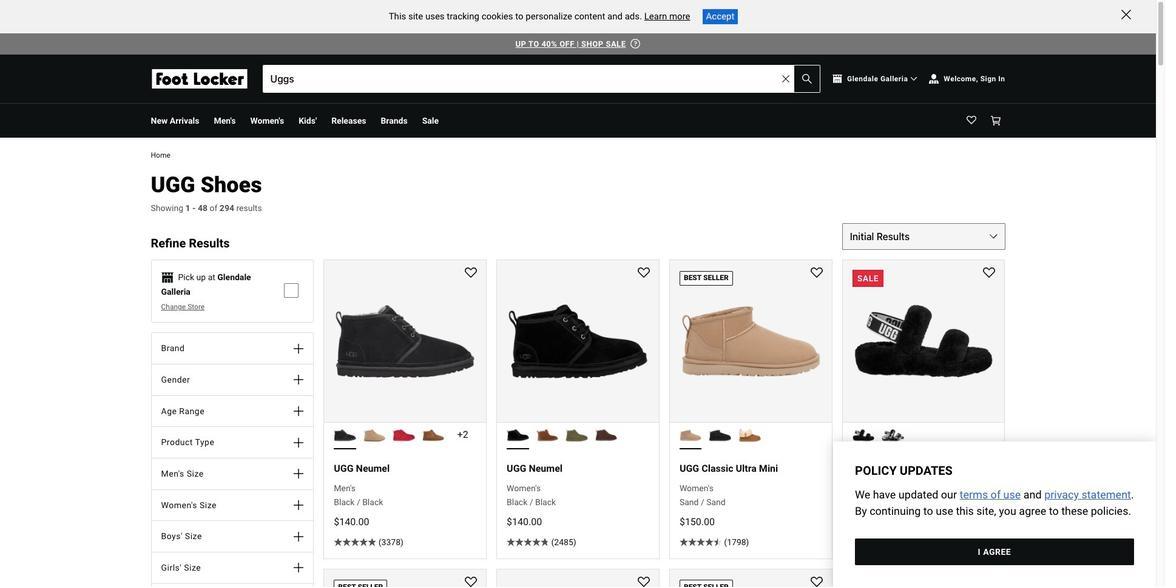 Task type: locate. For each thing, give the bounding box(es) containing it.
cookie banner region
[[0, 0, 1156, 33]]

None search field
[[263, 65, 821, 93]]

my favorites image
[[967, 116, 976, 126]]

ugg neumel - women's black/black image
[[507, 424, 529, 447]]

search filters element
[[151, 224, 314, 588]]

search results region
[[314, 224, 1006, 588]]

ugg classic ultra mini - women's braid image
[[739, 424, 761, 447]]

ugg neumel - women's olive/olive image
[[566, 424, 588, 447]]

toolbar
[[151, 104, 749, 138]]

manage favorites - ugg classic ultra mini - women's image
[[811, 268, 823, 280]]

manage favorites - ugg ultra mini platform - women's image
[[465, 577, 477, 588]]

ugg classic ultra mini - women's sand/sand image
[[680, 424, 702, 447]]

search submit image
[[802, 74, 812, 84]]

ugg oh yeah slides - women's black/black image
[[853, 424, 875, 447]]

manage favorites - ugg oh yeah slides - women's image
[[984, 268, 996, 280]]

manage favorites - ugg classic mini ii - women's image
[[638, 577, 650, 588]]



Task type: describe. For each thing, give the bounding box(es) containing it.
primary element
[[141, 104, 1015, 138]]

more information about up to 40% off | shop sale promotion image
[[631, 39, 641, 48]]

close image
[[1122, 10, 1131, 19]]

manage favorites - ugg neumel - women's image
[[638, 268, 650, 280]]

ugg neumel - men's black/black image
[[334, 424, 356, 447]]

privacy banner region
[[834, 442, 1156, 588]]

Search search field
[[263, 66, 820, 92]]

foot locker logo links to the home page image
[[151, 69, 248, 89]]

ugg oh yeah slides - women's white/black marble image
[[882, 424, 904, 447]]

ugg neumel - women's burnt cedar image
[[595, 424, 618, 447]]

clear search field text image
[[782, 75, 790, 83]]

ugg neumel - men's beige/beige image
[[364, 424, 386, 447]]

ugg neumel - men's chestnut/brown image
[[422, 424, 445, 447]]

ugg neumel - women's chestnut/brown image
[[536, 424, 559, 447]]

cart: 0 items image
[[991, 116, 1001, 126]]

ugg classic ultra mini - women's black/black image
[[709, 424, 731, 447]]

ugg neumel - men's samba red/samba red image
[[393, 424, 415, 447]]

manage favorites - ugg ultra mini platform - girls' grade school image
[[811, 577, 823, 588]]

manage favorites - ugg neumel - men's image
[[465, 268, 477, 280]]



Task type: vqa. For each thing, say whether or not it's contained in the screenshot.
'Foot Locker logo links to the home page'
yes



